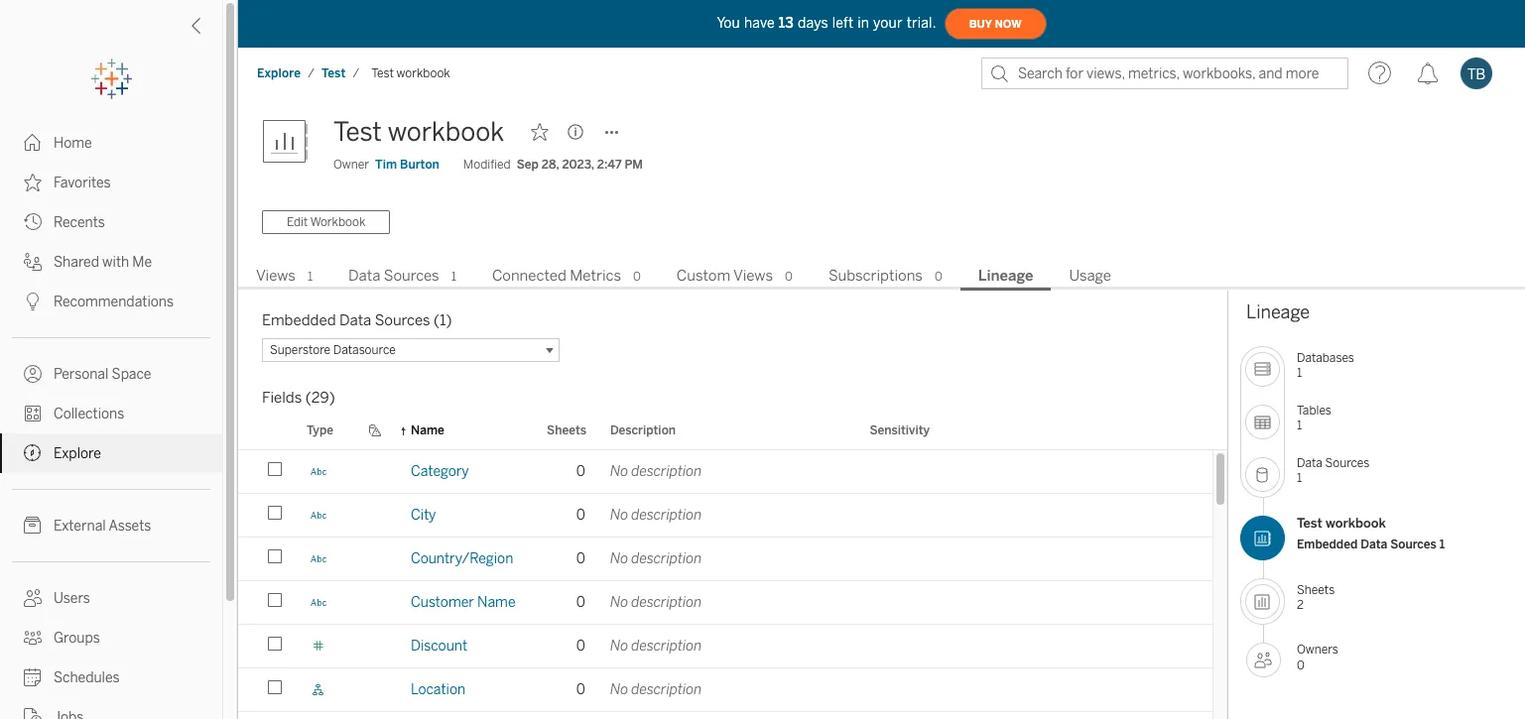 Task type: describe. For each thing, give the bounding box(es) containing it.
(29)
[[305, 389, 335, 407]]

category link
[[411, 451, 469, 493]]

superstore datasource button
[[262, 338, 560, 362]]

row containing customer name
[[238, 582, 1213, 625]]

custom views
[[677, 267, 773, 285]]

your
[[874, 14, 903, 31]]

1 views from the left
[[256, 267, 296, 285]]

connected metrics
[[492, 267, 621, 285]]

by text only_f5he34f image for users
[[24, 590, 42, 607]]

external assets link
[[0, 506, 222, 546]]

test inside test workbook embedded data sources 1
[[1297, 516, 1323, 531]]

modified sep 28, 2023, 2:47 pm
[[463, 158, 643, 172]]

metrics
[[570, 267, 621, 285]]

continuous number field image
[[307, 638, 331, 655]]

1 horizontal spatial explore link
[[256, 66, 302, 81]]

1 vertical spatial lineage
[[1247, 302, 1310, 324]]

test right test link
[[372, 67, 394, 80]]

test workbook embedded data sources 1
[[1297, 516, 1445, 552]]

sep
[[517, 158, 539, 172]]

1 inside test workbook embedded data sources 1
[[1440, 538, 1445, 552]]

navigation panel element
[[0, 60, 222, 720]]

no description for discount
[[610, 638, 702, 655]]

personal space
[[54, 366, 151, 383]]

no description for location
[[610, 682, 702, 699]]

discrete text field image
[[307, 551, 331, 568]]

workbook image
[[262, 112, 322, 172]]

sensitivity
[[870, 424, 930, 438]]

buy
[[969, 17, 992, 30]]

personal space link
[[0, 354, 222, 394]]

schedules link
[[0, 658, 222, 698]]

by text only_f5he34f image for personal space
[[24, 365, 42, 383]]

description for discount
[[632, 638, 702, 655]]

(1)
[[434, 312, 452, 329]]

tim
[[375, 158, 397, 172]]

type
[[307, 424, 334, 438]]

assets
[[109, 518, 151, 535]]

row containing country/region
[[238, 538, 1213, 582]]

row group inside grid
[[238, 451, 1213, 720]]

by text only_f5he34f image for explore
[[24, 445, 42, 463]]

0 inside owners 0
[[1297, 659, 1305, 673]]

custom
[[677, 267, 731, 285]]

no for category
[[610, 463, 629, 480]]

by text only_f5he34f image for home
[[24, 134, 42, 152]]

recommendations
[[54, 294, 174, 311]]

tim burton link
[[375, 156, 440, 174]]

by text only_f5he34f image for recents
[[24, 213, 42, 231]]

embedded data sources (1)
[[262, 312, 452, 329]]

sources inside databases 1 tables 1 data sources 1
[[1326, 456, 1370, 470]]

usage
[[1069, 267, 1112, 285]]

grid inside test workbook main content
[[238, 413, 1228, 720]]

pm
[[625, 158, 643, 172]]

no for customer name
[[610, 595, 629, 611]]

in
[[858, 14, 870, 31]]

lineage inside sub-spaces tab list
[[978, 267, 1034, 285]]

me
[[132, 254, 152, 271]]

sheets image
[[1246, 585, 1280, 619]]

13
[[779, 14, 794, 31]]

test workbook main content
[[238, 99, 1526, 720]]

owner
[[334, 158, 369, 172]]

groups link
[[0, 618, 222, 658]]

no description for country/region
[[610, 551, 702, 568]]

burton
[[400, 158, 440, 172]]

users link
[[0, 579, 222, 618]]

2023,
[[562, 158, 594, 172]]

no description for customer name
[[610, 595, 702, 611]]

favorites link
[[0, 163, 222, 202]]

hierarchy field image
[[307, 682, 331, 699]]

description for location
[[632, 682, 702, 699]]

fields (29)
[[262, 389, 335, 407]]

customer name link
[[411, 582, 516, 624]]

no for discount
[[610, 638, 629, 655]]

sheets for sheets
[[547, 424, 587, 438]]

by text only_f5he34f image for schedules
[[24, 669, 42, 687]]

0 vertical spatial workbook
[[397, 67, 450, 80]]

external assets
[[54, 518, 151, 535]]

discrete text field image for city
[[307, 507, 331, 524]]

discrete text field image for category
[[307, 463, 331, 480]]

location
[[411, 682, 466, 699]]

sources inside sub-spaces tab list
[[384, 267, 439, 285]]

owners
[[1297, 643, 1339, 657]]

fields
[[262, 389, 302, 407]]

description
[[610, 424, 676, 438]]

test up owner
[[334, 116, 382, 148]]

customer
[[411, 595, 474, 611]]

trial.
[[907, 14, 937, 31]]

2:47
[[597, 158, 622, 172]]

tables image
[[1246, 405, 1280, 440]]

superstore
[[270, 343, 331, 357]]

users
[[54, 591, 90, 607]]

2 / from the left
[[353, 67, 360, 80]]

databases image
[[1246, 352, 1280, 387]]

groups
[[54, 630, 100, 647]]

by text only_f5he34f image for collections
[[24, 405, 42, 423]]

you
[[717, 14, 740, 31]]

0 vertical spatial test workbook
[[372, 67, 450, 80]]

sheets for sheets 2
[[1297, 583, 1335, 597]]

edit
[[287, 215, 308, 229]]

personal
[[54, 366, 109, 383]]

category
[[411, 463, 469, 480]]

by text only_f5he34f image for groups
[[24, 629, 42, 647]]

test link
[[321, 66, 347, 81]]

by text only_f5he34f image for external assets
[[24, 517, 42, 535]]

recents link
[[0, 202, 222, 242]]

now
[[995, 17, 1022, 30]]

description for city
[[632, 507, 702, 524]]

city link
[[411, 494, 436, 537]]

tables
[[1297, 404, 1332, 418]]



Task type: vqa. For each thing, say whether or not it's contained in the screenshot.
No description corresponding to Customer Name
yes



Task type: locate. For each thing, give the bounding box(es) containing it.
1 no description from the top
[[610, 463, 702, 480]]

7 by text only_f5he34f image from the top
[[24, 590, 42, 607]]

workbook up sheets 2
[[1326, 516, 1386, 531]]

data sources image
[[1246, 458, 1280, 492]]

connected
[[492, 267, 567, 285]]

1 vertical spatial by text only_f5he34f image
[[24, 293, 42, 311]]

embedded up sheets 2
[[1297, 538, 1358, 552]]

explore for explore
[[54, 446, 101, 463]]

embedded data sources image
[[1241, 516, 1285, 561]]

1 vertical spatial test workbook
[[334, 116, 504, 148]]

test workbook right test link
[[372, 67, 450, 80]]

by text only_f5he34f image for recommendations
[[24, 293, 42, 311]]

explore for explore / test /
[[257, 67, 301, 80]]

buy now
[[969, 17, 1022, 30]]

4 no from the top
[[610, 595, 629, 611]]

28,
[[542, 158, 559, 172]]

6 by text only_f5he34f image from the top
[[24, 445, 42, 463]]

1 no from the top
[[610, 463, 629, 480]]

explore link left test link
[[256, 66, 302, 81]]

by text only_f5he34f image inside schedules link
[[24, 669, 42, 687]]

by text only_f5he34f image
[[24, 174, 42, 192], [24, 293, 42, 311], [24, 517, 42, 535]]

0 horizontal spatial /
[[308, 67, 315, 80]]

modified
[[463, 158, 511, 172]]

workbook inside test workbook embedded data sources 1
[[1326, 516, 1386, 531]]

data inside test workbook embedded data sources 1
[[1361, 538, 1388, 552]]

1 by text only_f5he34f image from the top
[[24, 134, 42, 152]]

discrete text field image up continuous number field icon
[[307, 595, 331, 611]]

views right custom
[[734, 267, 773, 285]]

0 horizontal spatial sheets
[[547, 424, 587, 438]]

4 description from the top
[[632, 595, 702, 611]]

1 vertical spatial explore link
[[0, 434, 222, 473]]

1 vertical spatial discrete text field image
[[307, 507, 331, 524]]

3 by text only_f5he34f image from the top
[[24, 517, 42, 535]]

10 by text only_f5he34f image from the top
[[24, 709, 42, 720]]

country/region link
[[411, 538, 513, 581]]

2 row from the top
[[238, 494, 1213, 538]]

1 discrete text field image from the top
[[307, 463, 331, 480]]

row group
[[238, 451, 1213, 720]]

5 no from the top
[[610, 638, 629, 655]]

databases
[[1297, 351, 1355, 365]]

test left test workbook element
[[322, 67, 346, 80]]

1 horizontal spatial explore
[[257, 67, 301, 80]]

0 horizontal spatial views
[[256, 267, 296, 285]]

explore / test /
[[257, 67, 360, 80]]

1 horizontal spatial lineage
[[1247, 302, 1310, 324]]

space
[[112, 366, 151, 383]]

by text only_f5he34f image left favorites
[[24, 174, 42, 192]]

data
[[348, 267, 381, 285], [339, 312, 371, 329], [1297, 456, 1323, 470], [1361, 538, 1388, 552]]

8 by text only_f5he34f image from the top
[[24, 629, 42, 647]]

workbook
[[397, 67, 450, 80], [388, 116, 504, 148], [1326, 516, 1386, 531]]

explore down collections
[[54, 446, 101, 463]]

by text only_f5he34f image inside explore 'link'
[[24, 445, 42, 463]]

sources
[[384, 267, 439, 285], [375, 312, 430, 329], [1326, 456, 1370, 470], [1391, 538, 1437, 552]]

description for customer name
[[632, 595, 702, 611]]

lineage
[[978, 267, 1034, 285], [1247, 302, 1310, 324]]

0 vertical spatial embedded
[[262, 312, 336, 329]]

1 horizontal spatial embedded
[[1297, 538, 1358, 552]]

recents
[[54, 214, 105, 231]]

0
[[633, 270, 641, 284], [785, 270, 793, 284], [935, 270, 943, 284], [577, 463, 586, 480], [577, 507, 586, 524], [577, 551, 586, 568], [577, 595, 586, 611], [577, 638, 586, 655], [1297, 659, 1305, 673], [577, 682, 586, 699]]

by text only_f5he34f image inside 'groups' link
[[24, 629, 42, 647]]

buy now button
[[945, 8, 1047, 40]]

by text only_f5he34f image inside 'users' link
[[24, 590, 42, 607]]

1 horizontal spatial views
[[734, 267, 773, 285]]

3 by text only_f5he34f image from the top
[[24, 253, 42, 271]]

test workbook element
[[366, 67, 456, 80]]

by text only_f5he34f image for shared with me
[[24, 253, 42, 271]]

collections link
[[0, 394, 222, 434]]

by text only_f5he34f image left users
[[24, 590, 42, 607]]

by text only_f5he34f image inside external assets link
[[24, 517, 42, 535]]

city
[[411, 507, 436, 524]]

no description for city
[[610, 507, 702, 524]]

explore left test link
[[257, 67, 301, 80]]

row containing discount
[[238, 625, 1213, 669]]

6 description from the top
[[632, 682, 702, 699]]

4 by text only_f5he34f image from the top
[[24, 365, 42, 383]]

row containing category
[[238, 451, 1213, 494]]

embedded inside test workbook embedded data sources 1
[[1297, 538, 1358, 552]]

subscriptions
[[829, 267, 923, 285]]

by text only_f5he34f image left 'schedules'
[[24, 669, 42, 687]]

by text only_f5he34f image left recents
[[24, 213, 42, 231]]

home link
[[0, 123, 222, 163]]

shared with me
[[54, 254, 152, 271]]

1
[[308, 270, 313, 284], [451, 270, 456, 284], [1297, 367, 1302, 381], [1297, 419, 1302, 433], [1297, 472, 1302, 486], [1440, 538, 1445, 552]]

recommendations link
[[0, 282, 222, 322]]

by text only_f5he34f image left home
[[24, 134, 42, 152]]

6 no description from the top
[[610, 682, 702, 699]]

views
[[256, 267, 296, 285], [734, 267, 773, 285]]

0 vertical spatial explore
[[257, 67, 301, 80]]

discrete text field image up discrete text field icon
[[307, 507, 331, 524]]

customer name
[[411, 595, 516, 611]]

you have 13 days left in your trial.
[[717, 14, 937, 31]]

5 by text only_f5he34f image from the top
[[24, 405, 42, 423]]

row
[[238, 451, 1213, 494], [238, 494, 1213, 538], [238, 538, 1213, 582], [238, 582, 1213, 625], [238, 625, 1213, 669], [238, 669, 1213, 713]]

row containing city
[[238, 494, 1213, 538]]

2 by text only_f5he34f image from the top
[[24, 213, 42, 231]]

/ left test link
[[308, 67, 315, 80]]

main navigation. press the up and down arrow keys to access links. element
[[0, 123, 222, 720]]

4 row from the top
[[238, 582, 1213, 625]]

1 vertical spatial sheets
[[1297, 583, 1335, 597]]

explore inside 'link'
[[54, 446, 101, 463]]

0 horizontal spatial explore
[[54, 446, 101, 463]]

name up category
[[411, 424, 444, 438]]

embedded
[[262, 312, 336, 329], [1297, 538, 1358, 552]]

2 vertical spatial by text only_f5he34f image
[[24, 517, 42, 535]]

by text only_f5he34f image left personal on the bottom
[[24, 365, 42, 383]]

by text only_f5he34f image left shared
[[24, 253, 42, 271]]

/
[[308, 67, 315, 80], [353, 67, 360, 80]]

collections
[[54, 406, 124, 423]]

by text only_f5he34f image left groups
[[24, 629, 42, 647]]

name right customer
[[477, 595, 516, 611]]

5 row from the top
[[238, 625, 1213, 669]]

workbook
[[310, 215, 366, 229]]

by text only_f5he34f image left collections
[[24, 405, 42, 423]]

6 row from the top
[[238, 669, 1213, 713]]

1 horizontal spatial /
[[353, 67, 360, 80]]

no for country/region
[[610, 551, 629, 568]]

by text only_f5he34f image down collections link on the bottom of the page
[[24, 445, 42, 463]]

location link
[[411, 669, 466, 712]]

embedded up superstore
[[262, 312, 336, 329]]

no for city
[[610, 507, 629, 524]]

4 no description from the top
[[610, 595, 702, 611]]

0 horizontal spatial explore link
[[0, 434, 222, 473]]

row group containing category
[[238, 451, 1213, 720]]

data inside sub-spaces tab list
[[348, 267, 381, 285]]

2 vertical spatial discrete text field image
[[307, 595, 331, 611]]

1 vertical spatial explore
[[54, 446, 101, 463]]

by text only_f5he34f image left 'external'
[[24, 517, 42, 535]]

3 description from the top
[[632, 551, 702, 568]]

days
[[798, 14, 829, 31]]

0 vertical spatial explore link
[[256, 66, 302, 81]]

2 by text only_f5he34f image from the top
[[24, 293, 42, 311]]

0 vertical spatial name
[[411, 424, 444, 438]]

2 vertical spatial workbook
[[1326, 516, 1386, 531]]

grid containing category
[[238, 413, 1228, 720]]

superstore datasource
[[270, 343, 396, 357]]

owner tim burton
[[334, 158, 440, 172]]

discrete text field image down type
[[307, 463, 331, 480]]

by text only_f5he34f image inside personal space link
[[24, 365, 42, 383]]

by text only_f5he34f image inside collections link
[[24, 405, 42, 423]]

1 description from the top
[[632, 463, 702, 480]]

test workbook
[[372, 67, 450, 80], [334, 116, 504, 148]]

sheets 2
[[1297, 583, 1335, 613]]

discount
[[411, 638, 468, 655]]

2 no from the top
[[610, 507, 629, 524]]

3 row from the top
[[238, 538, 1213, 582]]

9 by text only_f5he34f image from the top
[[24, 669, 42, 687]]

datasource
[[333, 343, 396, 357]]

discount link
[[411, 625, 468, 668]]

left
[[833, 14, 854, 31]]

description for country/region
[[632, 551, 702, 568]]

2
[[1297, 599, 1304, 613]]

test right embedded data sources image
[[1297, 516, 1323, 531]]

shared with me link
[[0, 242, 222, 282]]

by text only_f5he34f image down schedules link
[[24, 709, 42, 720]]

discrete text field image for customer name
[[307, 595, 331, 611]]

5 description from the top
[[632, 638, 702, 655]]

0 horizontal spatial name
[[411, 424, 444, 438]]

test workbook up burton
[[334, 116, 504, 148]]

shared
[[54, 254, 99, 271]]

1 by text only_f5he34f image from the top
[[24, 174, 42, 192]]

1 vertical spatial workbook
[[388, 116, 504, 148]]

by text only_f5he34f image inside favorites "link"
[[24, 174, 42, 192]]

3 no from the top
[[610, 551, 629, 568]]

sheets left description
[[547, 424, 587, 438]]

1 vertical spatial name
[[477, 595, 516, 611]]

1 row from the top
[[238, 451, 1213, 494]]

explore
[[257, 67, 301, 80], [54, 446, 101, 463]]

databases 1 tables 1 data sources 1
[[1297, 351, 1370, 486]]

grid
[[238, 413, 1228, 720]]

external
[[54, 518, 106, 535]]

description for category
[[632, 463, 702, 480]]

sources inside test workbook embedded data sources 1
[[1391, 538, 1437, 552]]

by text only_f5he34f image inside home link
[[24, 134, 42, 152]]

0 vertical spatial discrete text field image
[[307, 463, 331, 480]]

/ right test link
[[353, 67, 360, 80]]

home
[[54, 135, 92, 152]]

0 vertical spatial by text only_f5he34f image
[[24, 174, 42, 192]]

sub-spaces tab list
[[238, 265, 1526, 291]]

workbook right test link
[[397, 67, 450, 80]]

0 vertical spatial sheets
[[547, 424, 587, 438]]

test
[[322, 67, 346, 80], [372, 67, 394, 80], [334, 116, 382, 148], [1297, 516, 1323, 531]]

workbook up burton
[[388, 116, 504, 148]]

lineage left 'usage'
[[978, 267, 1034, 285]]

owners 0
[[1297, 643, 1339, 673]]

2 no description from the top
[[610, 507, 702, 524]]

by text only_f5he34f image inside recents link
[[24, 213, 42, 231]]

1 vertical spatial embedded
[[1297, 538, 1358, 552]]

by text only_f5he34f image
[[24, 134, 42, 152], [24, 213, 42, 231], [24, 253, 42, 271], [24, 365, 42, 383], [24, 405, 42, 423], [24, 445, 42, 463], [24, 590, 42, 607], [24, 629, 42, 647], [24, 669, 42, 687], [24, 709, 42, 720]]

no for location
[[610, 682, 629, 699]]

2 description from the top
[[632, 507, 702, 524]]

edit workbook
[[287, 215, 366, 229]]

lineage up databases icon
[[1247, 302, 1310, 324]]

by text only_f5he34f image inside shared with me link
[[24, 253, 42, 271]]

explore link down collections
[[0, 434, 222, 473]]

data sources
[[348, 267, 439, 285]]

by text only_f5he34f image for favorites
[[24, 174, 42, 192]]

schedules
[[54, 670, 120, 687]]

edit workbook button
[[262, 210, 390, 234]]

owners image
[[1247, 643, 1281, 678]]

0 horizontal spatial lineage
[[978, 267, 1034, 285]]

no
[[610, 463, 629, 480], [610, 507, 629, 524], [610, 551, 629, 568], [610, 595, 629, 611], [610, 638, 629, 655], [610, 682, 629, 699]]

3 no description from the top
[[610, 551, 702, 568]]

3 discrete text field image from the top
[[307, 595, 331, 611]]

test workbook inside main content
[[334, 116, 504, 148]]

with
[[102, 254, 129, 271]]

1 horizontal spatial name
[[477, 595, 516, 611]]

favorites
[[54, 175, 111, 192]]

by text only_f5he34f image inside recommendations link
[[24, 293, 42, 311]]

0 horizontal spatial embedded
[[262, 312, 336, 329]]

have
[[744, 14, 775, 31]]

6 no from the top
[[610, 682, 629, 699]]

description
[[632, 463, 702, 480], [632, 507, 702, 524], [632, 551, 702, 568], [632, 595, 702, 611], [632, 638, 702, 655], [632, 682, 702, 699]]

2 views from the left
[[734, 267, 773, 285]]

row containing location
[[238, 669, 1213, 713]]

2 discrete text field image from the top
[[307, 507, 331, 524]]

views down edit
[[256, 267, 296, 285]]

country/region
[[411, 551, 513, 568]]

discrete text field image
[[307, 463, 331, 480], [307, 507, 331, 524], [307, 595, 331, 611]]

sheets up 2
[[1297, 583, 1335, 597]]

by text only_f5he34f image left "recommendations"
[[24, 293, 42, 311]]

no description for category
[[610, 463, 702, 480]]

1 / from the left
[[308, 67, 315, 80]]

data inside databases 1 tables 1 data sources 1
[[1297, 456, 1323, 470]]

name inside row
[[477, 595, 516, 611]]

5 no description from the top
[[610, 638, 702, 655]]

0 vertical spatial lineage
[[978, 267, 1034, 285]]

sheets
[[547, 424, 587, 438], [1297, 583, 1335, 597]]

1 horizontal spatial sheets
[[1297, 583, 1335, 597]]

name
[[411, 424, 444, 438], [477, 595, 516, 611]]



